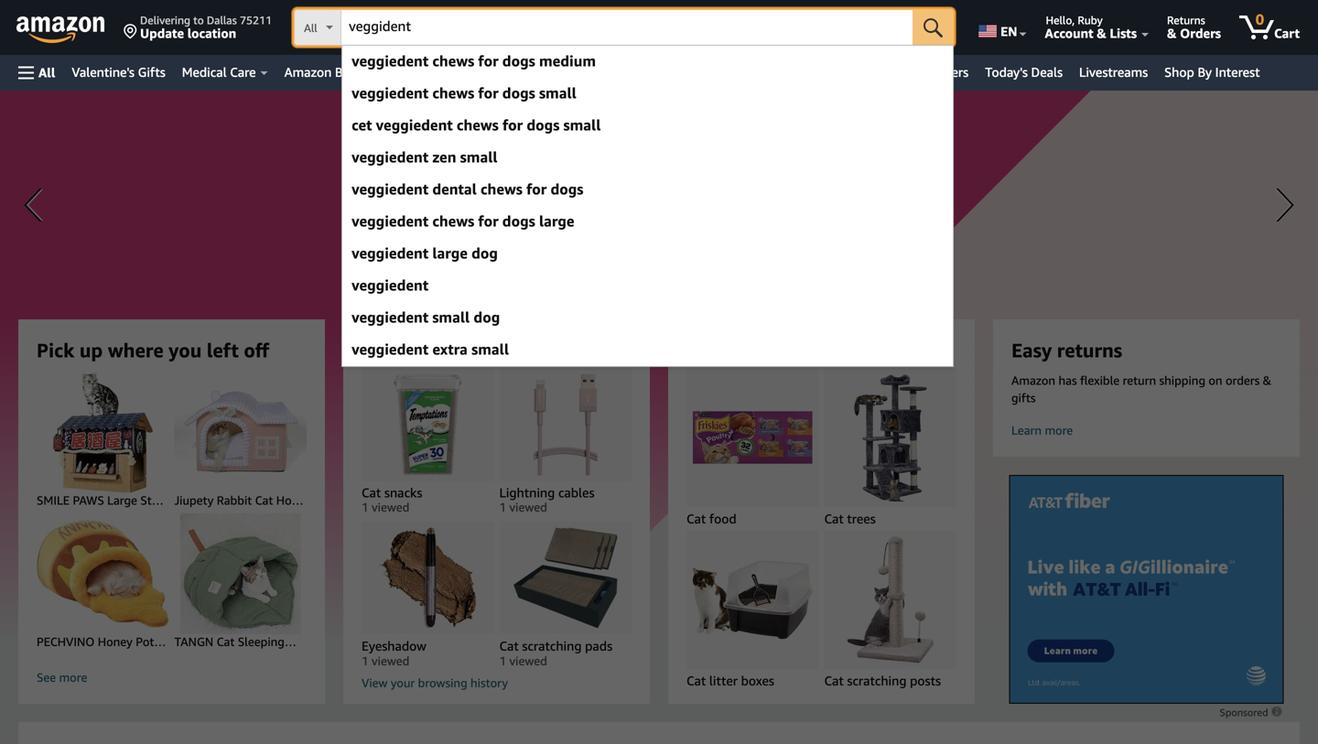 Task type: locate. For each thing, give the bounding box(es) containing it.
viewed up view your browsing history link
[[509, 654, 547, 668]]

chews for medium
[[432, 52, 474, 70]]

cat up view your browsing history link
[[499, 639, 519, 654]]

more
[[1045, 423, 1073, 438], [59, 671, 87, 685]]

veggiedent for veggiedent chews for dogs medium
[[352, 52, 429, 70]]

leave feedback on sponsored ad element
[[1220, 707, 1284, 719]]

where
[[108, 339, 164, 362]]

0 vertical spatial large
[[539, 212, 574, 230]]

veggiedent large dog button
[[342, 238, 946, 270]]

smile paws large sturdy cardboard cat house with scratcher, cat condo, bed, toys, izakaya bar for outdoor/indoor, cat... image
[[37, 372, 169, 493]]

eyeshadow
[[362, 639, 427, 654]]

scratching left posts
[[847, 673, 907, 689]]

returns
[[1167, 14, 1205, 27]]

small up 'extra' on the left of page
[[432, 308, 470, 326]]

0 horizontal spatial large
[[432, 244, 468, 262]]

valentine's gifts
[[72, 65, 165, 80]]

1 horizontal spatial scratching
[[847, 673, 907, 689]]

cat left "snacks" in the bottom of the page
[[362, 485, 381, 500]]

up
[[79, 339, 103, 362]]

1 horizontal spatial more
[[1045, 423, 1073, 438]]

1 horizontal spatial &
[[1167, 26, 1177, 41]]

cat left food
[[687, 511, 706, 526]]

all up amazon basics
[[304, 22, 317, 34]]

0 horizontal spatial all
[[38, 65, 55, 80]]

dog down veggiedent chews for dogs large on the top
[[472, 244, 498, 262]]

flexible
[[1080, 373, 1120, 387]]

1 vertical spatial scratching
[[847, 673, 907, 689]]

all inside button
[[38, 65, 55, 80]]

chews down veggiedent chews for dogs small
[[457, 116, 499, 134]]

2 horizontal spatial &
[[1263, 373, 1272, 387]]

by
[[1198, 65, 1212, 80]]

shop by interest link
[[1156, 60, 1268, 85]]

today's
[[985, 65, 1028, 80]]

1 vertical spatial more
[[59, 671, 87, 685]]

1 vertical spatial large
[[432, 244, 468, 262]]

delivering to dallas 75211 update location
[[140, 14, 272, 41]]

honey
[[98, 635, 133, 649]]

smile paws large st…
[[37, 493, 164, 507]]

more right see
[[59, 671, 87, 685]]

you
[[169, 339, 202, 362]]

large inside "button"
[[432, 244, 468, 262]]

view
[[362, 676, 388, 690]]

cat litter boxes
[[687, 673, 774, 689]]

more right the learn
[[1045, 423, 1073, 438]]

& right orders
[[1263, 373, 1272, 387]]

viewed down eyeshadow
[[372, 654, 409, 668]]

books
[[469, 65, 504, 80]]

1 up view your browsing history link
[[499, 654, 506, 668]]

cat inside 'cat snacks 1 viewed'
[[362, 485, 381, 500]]

1 vertical spatial all
[[38, 65, 55, 80]]

chews down veggiedent chews for dogs medium
[[432, 84, 474, 102]]

1 inside eyeshadow 1 viewed
[[362, 654, 369, 668]]

0 horizontal spatial amazon
[[284, 65, 332, 80]]

all down amazon image
[[38, 65, 55, 80]]

for down veggiedent dental chews for dogs
[[478, 212, 499, 230]]

viewed down "snacks" in the bottom of the page
[[372, 500, 409, 515]]

0 vertical spatial amazon
[[284, 65, 332, 80]]

cat litter boxes link
[[687, 531, 819, 691]]

veggiedent chews for dogs large button
[[342, 206, 946, 238]]

0 vertical spatial scratching
[[522, 639, 582, 654]]

scratching
[[522, 639, 582, 654], [847, 673, 907, 689]]

& inside returns & orders
[[1167, 26, 1177, 41]]

ruby
[[1078, 14, 1103, 27]]

0 horizontal spatial more
[[59, 671, 87, 685]]

amazon basics
[[284, 65, 370, 80]]

1 horizontal spatial amazon
[[1012, 373, 1056, 387]]

jiupety rabbit cat house for cats, chimney cat house for indoor cats, enough interior space, pink pet animal house for... image
[[174, 372, 307, 493]]

pot…
[[136, 635, 166, 649]]

veggiedent zen small button
[[342, 142, 946, 174]]

hello, ruby
[[1046, 14, 1103, 27]]

cat left "litter" at the bottom
[[687, 673, 706, 689]]

more for up
[[59, 671, 87, 685]]

amazon inside navigation navigation
[[284, 65, 332, 80]]

for down books
[[478, 84, 499, 102]]

dental
[[432, 180, 477, 198]]

1 vertical spatial amazon
[[1012, 373, 1056, 387]]

zen
[[432, 148, 456, 166]]

None submit
[[913, 9, 954, 46]]

cat inside the cat scratching pads 1 viewed
[[499, 639, 519, 654]]

prime video link
[[512, 60, 599, 85]]

cart
[[1274, 26, 1300, 41]]

All search field
[[294, 9, 954, 48]]

large
[[539, 212, 574, 230], [432, 244, 468, 262]]

navigation navigation
[[0, 0, 1318, 367]]

cat scratching posts link
[[824, 531, 957, 691]]

cat food
[[687, 511, 737, 526]]

for right shopping
[[501, 339, 528, 362]]

viewed down lightning
[[509, 500, 547, 515]]

hello,
[[1046, 14, 1075, 27]]

veggiedent for veggiedent zen small
[[352, 148, 429, 166]]

75211
[[240, 14, 272, 27]]

0 horizontal spatial &
[[1097, 26, 1106, 41]]

returns
[[1057, 339, 1122, 362]]

1 down lightning
[[499, 500, 506, 515]]

main content
[[0, 91, 1318, 744]]

easy
[[1012, 339, 1052, 362]]

& left lists
[[1097, 26, 1106, 41]]

0 vertical spatial more
[[1045, 423, 1073, 438]]

dog for veggiedent large dog
[[472, 244, 498, 262]]

veggiedent chews for dogs small
[[352, 84, 577, 102]]

cat for cat litter boxes
[[687, 673, 706, 689]]

shipping
[[1159, 373, 1206, 387]]

amazon has flexible return shipping on orders & gifts
[[1012, 373, 1272, 405]]

scratching for pads
[[522, 639, 582, 654]]

for inside main content
[[501, 339, 528, 362]]

veggiedent for veggiedent extra small
[[352, 341, 429, 358]]

chews up veggiedent chews for dogs small
[[432, 52, 474, 70]]

livestreams link
[[1071, 60, 1156, 85]]

cat for cat scratching posts
[[824, 673, 844, 689]]

learn more link
[[1012, 423, 1282, 438]]

medium
[[539, 52, 596, 70]]

1
[[362, 500, 369, 515], [499, 500, 506, 515], [362, 654, 369, 668], [499, 654, 506, 668]]

0 vertical spatial dog
[[472, 244, 498, 262]]

chews for large
[[432, 212, 474, 230]]

amazon inside amazon has flexible return shipping on orders & gifts
[[1012, 373, 1056, 387]]

amazon up the gifts
[[1012, 373, 1056, 387]]

1 inside lightning cables 1 viewed
[[499, 500, 506, 515]]

1 horizontal spatial all
[[304, 22, 317, 34]]

shop by interest
[[1165, 65, 1260, 80]]

1 vertical spatial dog
[[474, 308, 500, 326]]

amazon for amazon basics
[[284, 65, 332, 80]]

amazon basics link
[[276, 60, 378, 85]]

chews
[[432, 52, 474, 70], [432, 84, 474, 102], [457, 116, 499, 134], [481, 180, 523, 198], [432, 212, 474, 230]]

jiupety rabbit cat ho…
[[174, 493, 304, 507]]

1 up view
[[362, 654, 369, 668]]

lists
[[1110, 26, 1137, 41]]

scratching left pads
[[522, 639, 582, 654]]

dog inside veggiedent large dog "button"
[[472, 244, 498, 262]]

veggiedent inside "button"
[[352, 244, 429, 262]]

cat trees
[[824, 511, 876, 526]]

chews for small
[[432, 84, 474, 102]]

dog up shopping
[[474, 308, 500, 326]]

veggiedent for veggiedent chews for dogs small
[[352, 84, 429, 102]]

dogs for medium
[[502, 52, 535, 70]]

browsing
[[418, 676, 467, 690]]

veggiedent large dog
[[352, 244, 498, 262]]

shop
[[1165, 65, 1194, 80]]

cat snacks 1 viewed
[[362, 485, 422, 515]]

veggiedent zen small
[[352, 148, 498, 166]]

food
[[709, 511, 737, 526]]

smile paws large st… link
[[37, 372, 172, 511]]

& inside amazon has flexible return shipping on orders & gifts
[[1263, 373, 1272, 387]]

veggiedent chews for dogs medium
[[352, 52, 596, 70]]

veggiedent chews for dogs small button
[[342, 78, 946, 110]]

scratching inside the cat scratching pads 1 viewed
[[522, 639, 582, 654]]

ho…
[[276, 493, 304, 507]]

gifts
[[138, 65, 165, 80]]

dog inside veggiedent small dog button
[[474, 308, 500, 326]]

cat left trees
[[824, 511, 844, 526]]

cet veggiedent chews for dogs small button
[[342, 110, 946, 142]]

1 horizontal spatial large
[[539, 212, 574, 230]]

1 inside the cat scratching pads 1 viewed
[[499, 654, 506, 668]]

amazon left "basics"
[[284, 65, 332, 80]]

& left orders
[[1167, 26, 1177, 41]]

viewed inside 'cat snacks 1 viewed'
[[372, 500, 409, 515]]

for up veggiedent chews for dogs small
[[478, 52, 499, 70]]

scratching for posts
[[847, 673, 907, 689]]

pick
[[37, 339, 74, 362]]

chews down dental
[[432, 212, 474, 230]]

sponsored link
[[1220, 706, 1284, 719]]

1 right the ho… in the left bottom of the page
[[362, 500, 369, 515]]

cat scratching posts
[[824, 673, 941, 689]]

large inside button
[[539, 212, 574, 230]]

veggiedent chews for dogs medium button
[[342, 46, 946, 78]]

today's deals link
[[977, 60, 1071, 85]]

dogs
[[502, 52, 535, 70], [502, 84, 535, 102], [527, 116, 560, 134], [551, 180, 584, 198], [502, 212, 535, 230]]

veggiedent small dog button
[[342, 302, 946, 334]]

0 vertical spatial all
[[304, 22, 317, 34]]

for
[[478, 52, 499, 70], [478, 84, 499, 102], [503, 116, 523, 134], [526, 180, 547, 198], [478, 212, 499, 230], [501, 339, 528, 362]]

pechvino honey pot…
[[37, 635, 166, 649]]

veggiedent inside button
[[352, 308, 429, 326]]

0 horizontal spatial scratching
[[522, 639, 582, 654]]

cat right boxes
[[824, 673, 844, 689]]

veggiedent for veggiedent dental chews for dogs
[[352, 180, 429, 198]]

0
[[1256, 11, 1264, 28]]



Task type: describe. For each thing, give the bounding box(es) containing it.
veggiedent for veggiedent
[[352, 276, 429, 294]]

tangn
[[174, 635, 213, 649]]

main content containing pick up where you left off
[[0, 91, 1318, 744]]

on
[[1209, 373, 1223, 387]]

tangn cat sleeping… link
[[172, 511, 307, 650]]

for up veggiedent chews for dogs large on the top
[[526, 180, 547, 198]]

snacks
[[384, 485, 422, 500]]

viewed inside lightning cables 1 viewed
[[509, 500, 547, 515]]

boxes
[[741, 673, 774, 689]]

none submit inside all search box
[[913, 9, 954, 46]]

cet veggiedent chews for dogs small
[[352, 116, 601, 134]]

prime video
[[520, 65, 591, 80]]

return
[[1123, 373, 1156, 387]]

pick up where you left off
[[37, 339, 269, 362]]

groceries
[[386, 65, 440, 80]]

veggiedent dental chews for dogs
[[352, 180, 584, 198]]

for for veggiedent chews for dogs large
[[478, 212, 499, 230]]

for for keep shopping for
[[501, 339, 528, 362]]

veggiedent dental chews for dogs button
[[342, 174, 946, 206]]

best sellers link
[[894, 60, 977, 85]]

en link
[[968, 5, 1035, 50]]

rabbit
[[217, 493, 252, 507]]

view your browsing history
[[362, 676, 508, 690]]

pechvino honey pot cat bed - comfortable memory foam pet furniture with removable cushion - stylish and washable cat bed... image
[[37, 514, 169, 634]]

location
[[187, 26, 236, 41]]

amazon image
[[16, 16, 105, 44]]

cat for cat scratching pads 1 viewed
[[499, 639, 519, 654]]

dogs for large
[[502, 212, 535, 230]]

livestreams
[[1079, 65, 1148, 80]]

cat for cat trees
[[824, 511, 844, 526]]

veggiedent for veggiedent small dog
[[352, 308, 429, 326]]

history
[[471, 676, 508, 690]]

small right 'extra' on the left of page
[[472, 341, 509, 358]]

cat trees link
[[824, 368, 957, 529]]

all button
[[10, 55, 64, 91]]

cet
[[352, 116, 372, 134]]

cat for cat snacks 1 viewed
[[362, 485, 381, 500]]

Search Amazon text field
[[342, 10, 913, 45]]

jiupety
[[174, 493, 214, 507]]

valentine's gifts link
[[64, 60, 174, 85]]

dog for veggiedent small dog
[[474, 308, 500, 326]]

shopping
[[412, 339, 496, 362]]

tangn cat sleeping bag , linen fabric bed cave leaf nest pet cuddle zone covered hide hood burrowing cozy soft durable... image
[[174, 514, 307, 634]]

extra
[[432, 341, 468, 358]]

valentine's
[[72, 65, 135, 80]]

keep
[[362, 339, 407, 362]]

tangn cat sleeping…
[[174, 635, 296, 649]]

deals
[[1031, 65, 1063, 80]]

small down 'video'
[[563, 116, 601, 134]]

dallas
[[207, 14, 237, 27]]

small down "cet veggiedent chews for dogs small"
[[460, 148, 498, 166]]

st…
[[140, 493, 164, 507]]

1 inside 'cat snacks 1 viewed'
[[362, 500, 369, 515]]

medical care
[[182, 65, 256, 80]]

for for veggiedent chews for dogs medium
[[478, 52, 499, 70]]

best
[[902, 65, 927, 80]]

cables
[[558, 485, 595, 500]]

sponsored
[[1220, 707, 1271, 719]]

chews right dental
[[481, 180, 523, 198]]

for for veggiedent chews for dogs small
[[478, 84, 499, 102]]

account & lists
[[1045, 26, 1137, 41]]

to
[[193, 14, 204, 27]]

view your browsing history link
[[362, 675, 632, 692]]

learn
[[1012, 423, 1042, 438]]

en
[[1001, 24, 1018, 39]]

lightning cables 1 viewed
[[499, 485, 595, 515]]

small down prime video on the top of page
[[539, 84, 577, 102]]

veggiedent for veggiedent chews for dogs large
[[352, 212, 429, 230]]

cat right the tangn
[[217, 635, 235, 649]]

pads
[[585, 639, 613, 654]]

veggiedent for veggiedent large dog
[[352, 244, 429, 262]]

see
[[37, 671, 56, 685]]

cat food link
[[687, 368, 819, 529]]

update
[[140, 26, 184, 41]]

more for returns
[[1045, 423, 1073, 438]]

gifts
[[1012, 391, 1036, 405]]

viewed inside the cat scratching pads 1 viewed
[[509, 654, 547, 668]]

viewed inside eyeshadow 1 viewed
[[372, 654, 409, 668]]

your
[[391, 676, 415, 690]]

see more link
[[37, 670, 307, 686]]

for down 'prime'
[[503, 116, 523, 134]]

litter
[[709, 673, 738, 689]]

amazon for amazon has flexible return shipping on orders & gifts
[[1012, 373, 1056, 387]]

groceries link
[[378, 60, 460, 85]]

cat scratching pads 1 viewed
[[499, 639, 613, 668]]

orders
[[1180, 26, 1221, 41]]

paws
[[73, 493, 104, 507]]

all inside search box
[[304, 22, 317, 34]]

video
[[557, 65, 591, 80]]

& for account
[[1097, 26, 1106, 41]]

lightning
[[499, 485, 555, 500]]

best sellers
[[902, 65, 969, 80]]

medical
[[182, 65, 227, 80]]

veggiedent button
[[342, 270, 946, 302]]

veggiedent small dog
[[352, 308, 500, 326]]

medical care link
[[174, 60, 276, 85]]

basics
[[335, 65, 370, 80]]

keep shopping for
[[362, 339, 528, 362]]

& for returns
[[1167, 26, 1177, 41]]

cat for cat food
[[687, 511, 706, 526]]

care
[[230, 65, 256, 80]]

dogs for small
[[502, 84, 535, 102]]

has
[[1059, 373, 1077, 387]]

cat left the ho… in the left bottom of the page
[[255, 493, 273, 507]]

small inside button
[[432, 308, 470, 326]]



Task type: vqa. For each thing, say whether or not it's contained in the screenshot.
Astronaut Costume For Kids Image
no



